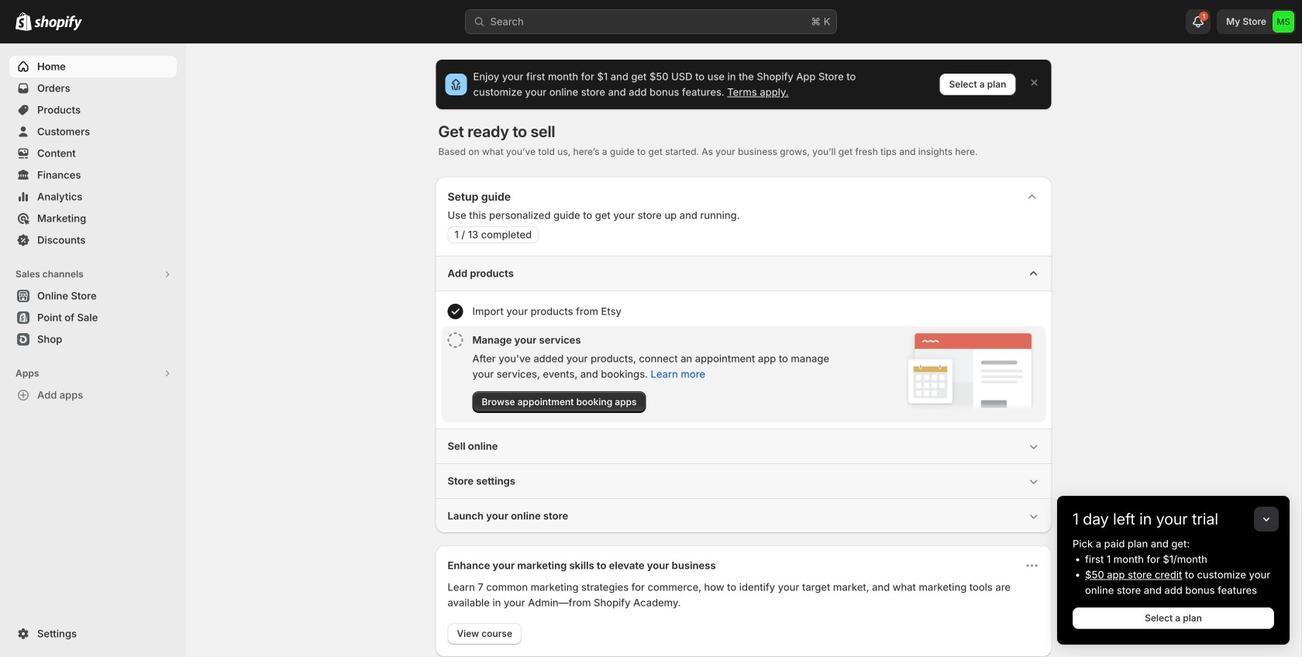 Task type: locate. For each thing, give the bounding box(es) containing it.
manage your services group
[[442, 326, 1046, 423]]

mark import your products from etsy as not done image
[[448, 304, 463, 319]]

shopify image
[[34, 15, 82, 31]]



Task type: describe. For each thing, give the bounding box(es) containing it.
my store image
[[1273, 11, 1295, 33]]

import your products from etsy group
[[442, 298, 1046, 326]]

shopify image
[[16, 12, 32, 31]]

add products group
[[435, 256, 1053, 429]]

guide categories group
[[435, 256, 1053, 533]]

setup guide region
[[435, 177, 1053, 533]]

mark manage your services as done image
[[448, 333, 463, 348]]



Task type: vqa. For each thing, say whether or not it's contained in the screenshot.
SHOPIFY image
yes



